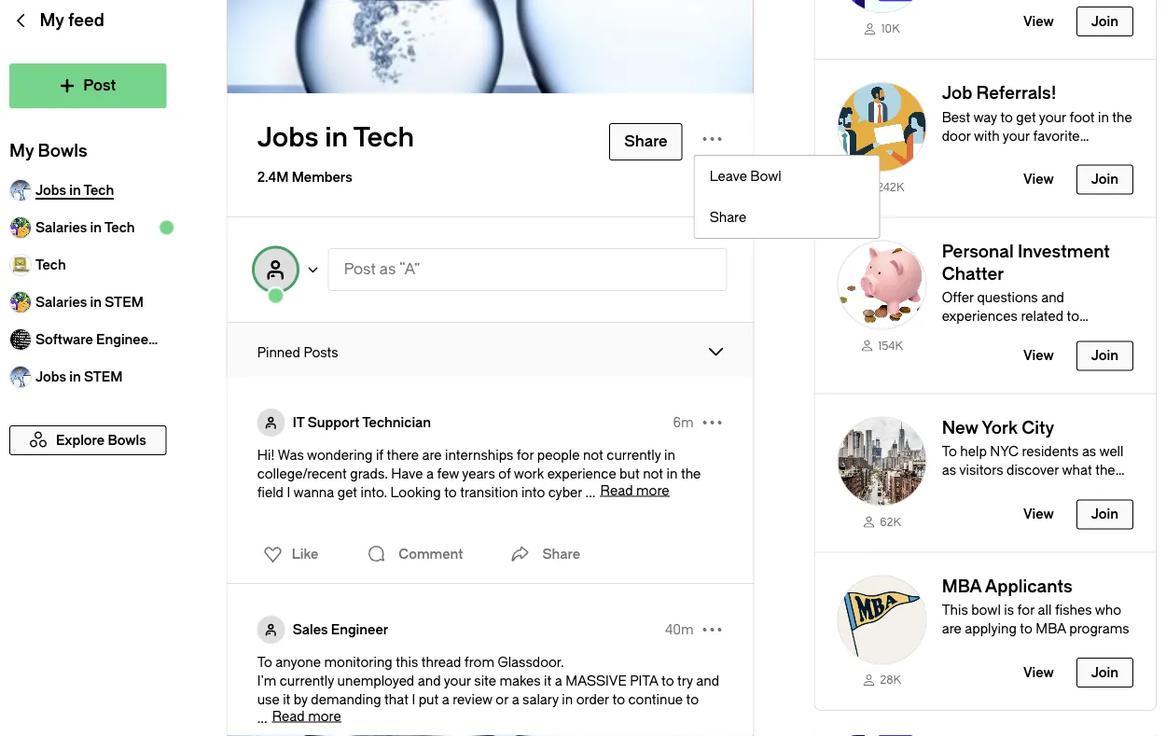 Task type: locate. For each thing, give the bounding box(es) containing it.
as up what
[[1082, 444, 1097, 460]]

in up software engineering link
[[90, 294, 102, 310]]

0 horizontal spatial i
[[287, 485, 290, 500]]

share menu item
[[695, 197, 880, 238]]

site
[[474, 673, 496, 689]]

was
[[278, 447, 304, 463]]

1 horizontal spatial mba
[[1036, 621, 1066, 637]]

0 horizontal spatial for
[[517, 447, 534, 463]]

put
[[419, 692, 439, 707]]

1 horizontal spatial share
[[710, 209, 747, 225]]

salaries in stem link
[[9, 284, 167, 321]]

stem up engineering
[[105, 294, 144, 310]]

finance
[[999, 328, 1045, 343]]

0 vertical spatial toogle identity image
[[254, 247, 298, 292]]

and right the try
[[696, 673, 720, 689]]

1 horizontal spatial read
[[601, 483, 633, 498]]

242k link
[[838, 179, 927, 195]]

to inside hi! was wondering if there are internships for people not currently in college/recent grads. have a few years of work experience but not in the field i wanna get into. looking to transition into cyber ...
[[444, 485, 457, 500]]

0 horizontal spatial jobs
[[35, 369, 66, 384]]

stem down software engineering
[[84, 369, 123, 384]]

0 horizontal spatial ...
[[257, 711, 268, 726]]

applying
[[965, 621, 1017, 637]]

try
[[678, 673, 693, 689]]

salaries in tech link
[[9, 209, 167, 246]]

1 vertical spatial my
[[9, 141, 34, 161]]

more for by
[[308, 709, 341, 724]]

it
[[293, 415, 305, 430]]

1 vertical spatial salaries
[[35, 294, 87, 310]]

read more
[[601, 483, 670, 498], [272, 709, 341, 724]]

... inside hi! was wondering if there are internships for people not currently in college/recent grads. have a few years of work experience but not in the field i wanna get into. looking to transition into cyber ...
[[586, 485, 596, 500]]

experiences
[[942, 309, 1018, 324]]

read down by
[[272, 709, 305, 724]]

0 vertical spatial as
[[380, 261, 396, 278]]

toogle identity image up the pinned
[[254, 247, 298, 292]]

image for bowl image for job referrals!
[[838, 82, 927, 171]]

i inside to anyone monitoring this thread from glassdoor. i'm currently unemployed and your site makes it a massive pita to try and use it by demanding that i put a review or a salary in order to continue to ...
[[412, 692, 415, 707]]

to left help
[[942, 444, 957, 460]]

into
[[522, 485, 545, 500]]

city
[[1022, 418, 1055, 438]]

pinned posts
[[257, 345, 338, 360]]

related
[[1021, 309, 1064, 324]]

not right but
[[643, 466, 664, 482]]

1 vertical spatial are
[[942, 621, 962, 637]]

0 vertical spatial share
[[710, 209, 747, 225]]

0 vertical spatial more
[[636, 483, 670, 498]]

to inside new york city to help nyc residents as well as visitors discover what the world's most popular city has to offer!
[[942, 500, 955, 516]]

read more down by
[[272, 709, 341, 724]]

read for use
[[272, 709, 305, 724]]

2 horizontal spatial as
[[1082, 444, 1097, 460]]

for inside mba applicants this bowl is for all fishes who are applying to mba programs
[[1018, 603, 1035, 618]]

0 horizontal spatial the
[[681, 466, 701, 482]]

1 vertical spatial toogle identity image
[[257, 616, 285, 644]]

image for bowl image up 62k link
[[838, 417, 927, 506]]

1 horizontal spatial my
[[40, 11, 64, 30]]

in up the tech link
[[90, 220, 102, 235]]

0 horizontal spatial to
[[257, 655, 272, 670]]

leave bowl
[[710, 168, 782, 184]]

a left few
[[426, 466, 434, 482]]

0 vertical spatial for
[[517, 447, 534, 463]]

1 horizontal spatial i
[[412, 692, 415, 707]]

mba down all
[[1036, 621, 1066, 637]]

1 horizontal spatial for
[[1018, 603, 1035, 618]]

sales
[[293, 622, 328, 637]]

0 vertical spatial read
[[601, 483, 633, 498]]

1 vertical spatial read
[[272, 709, 305, 724]]

menu
[[694, 155, 881, 239]]

salaries up the tech link
[[35, 220, 87, 235]]

image for bowl image up 28k link
[[838, 575, 927, 665]]

as left "a"
[[380, 261, 396, 278]]

the inside new york city to help nyc residents as well as visitors discover what the world's most popular city has to offer!
[[1096, 463, 1116, 478]]

... down use
[[257, 711, 268, 726]]

i inside hi! was wondering if there are internships for people not currently in college/recent grads. have a few years of work experience but not in the field i wanna get into. looking to transition into cyber ...
[[287, 485, 290, 500]]

0 horizontal spatial read
[[272, 709, 305, 724]]

to
[[942, 444, 957, 460], [257, 655, 272, 670]]

demanding
[[311, 692, 381, 707]]

1 horizontal spatial as
[[942, 463, 956, 478]]

get
[[338, 485, 357, 500]]

4 image for bowl image from the top
[[838, 575, 927, 665]]

jobs down the software
[[35, 369, 66, 384]]

0 horizontal spatial mba
[[942, 576, 982, 596]]

not
[[583, 447, 604, 463], [643, 466, 664, 482]]

pinned
[[257, 345, 300, 360]]

0 horizontal spatial as
[[380, 261, 396, 278]]

0 vertical spatial tech
[[353, 122, 414, 154]]

all
[[1038, 603, 1052, 618]]

1 horizontal spatial currently
[[607, 447, 661, 463]]

salaries up the software
[[35, 294, 87, 310]]

1 horizontal spatial not
[[643, 466, 664, 482]]

as up the world's
[[942, 463, 956, 478]]

1 vertical spatial tech
[[104, 220, 135, 235]]

continue
[[628, 692, 683, 707]]

software
[[35, 332, 93, 347]]

1 vertical spatial not
[[643, 466, 664, 482]]

jobs up 2.4m
[[257, 122, 319, 154]]

read more down but
[[601, 483, 670, 498]]

wanna
[[293, 485, 334, 500]]

my
[[40, 11, 64, 30], [9, 141, 34, 161]]

0 vertical spatial jobs
[[257, 122, 319, 154]]

image for bowl image up 154k link
[[838, 240, 927, 330]]

1 salaries from the top
[[35, 220, 87, 235]]

1 horizontal spatial read more button
[[601, 483, 670, 498]]

1 vertical spatial stem
[[84, 369, 123, 384]]

jobs
[[257, 122, 319, 154], [35, 369, 66, 384]]

0 vertical spatial i
[[287, 485, 290, 500]]

it
[[544, 673, 552, 689], [283, 692, 291, 707]]

0 horizontal spatial read more button
[[272, 709, 341, 724]]

my left bowls
[[9, 141, 34, 161]]

mba up this
[[942, 576, 982, 596]]

a right the "or"
[[512, 692, 519, 707]]

1 vertical spatial i
[[412, 692, 415, 707]]

engineering
[[96, 332, 173, 347]]

1 horizontal spatial to
[[942, 444, 957, 460]]

0 vertical spatial it
[[544, 673, 552, 689]]

tech for jobs in tech
[[353, 122, 414, 154]]

image for bowl image for mba applicants
[[838, 575, 927, 665]]

sales engineer button
[[293, 621, 388, 639]]

1 horizontal spatial more
[[636, 483, 670, 498]]

2 image for bowl image from the top
[[838, 240, 927, 330]]

0 vertical spatial read more button
[[601, 483, 670, 498]]

2 vertical spatial as
[[942, 463, 956, 478]]

1 vertical spatial share
[[543, 546, 581, 562]]

62k link
[[838, 514, 927, 529]]

my inside my feed link
[[40, 11, 64, 30]]

currently up by
[[280, 673, 334, 689]]

0 vertical spatial currently
[[607, 447, 661, 463]]

stem for salaries in stem
[[105, 294, 144, 310]]

0 horizontal spatial my
[[9, 141, 34, 161]]

engineer
[[331, 622, 388, 637]]

share
[[710, 209, 747, 225], [543, 546, 581, 562]]

hi!
[[257, 447, 275, 463]]

to up i'm on the left
[[257, 655, 272, 670]]

a inside hi! was wondering if there are internships for people not currently in college/recent grads. have a few years of work experience but not in the field i wanna get into. looking to transition into cyber ...
[[426, 466, 434, 482]]

salaries inside salaries in tech link
[[35, 220, 87, 235]]

to down few
[[444, 485, 457, 500]]

1 horizontal spatial tech
[[104, 220, 135, 235]]

1 vertical spatial it
[[283, 692, 291, 707]]

read more button for not
[[601, 483, 670, 498]]

0 horizontal spatial share
[[543, 546, 581, 562]]

salaries inside salaries in stem link
[[35, 294, 87, 310]]

in
[[325, 122, 348, 154], [90, 220, 102, 235], [90, 294, 102, 310], [69, 369, 81, 384], [665, 447, 676, 463], [667, 466, 678, 482], [562, 692, 573, 707]]

not up experience
[[583, 447, 604, 463]]

image for bowl image
[[838, 82, 927, 171], [838, 240, 927, 330], [838, 417, 927, 506], [838, 575, 927, 665]]

my bowls
[[9, 141, 87, 161]]

1 vertical spatial for
[[1018, 603, 1035, 618]]

i left put
[[412, 692, 415, 707]]

personal
[[942, 242, 1014, 261]]

for up work
[[517, 447, 534, 463]]

more down demanding
[[308, 709, 341, 724]]

6m
[[673, 415, 694, 430]]

1 vertical spatial to
[[257, 655, 272, 670]]

2 salaries from the top
[[35, 294, 87, 310]]

0 vertical spatial not
[[583, 447, 604, 463]]

the down 6m link
[[681, 466, 701, 482]]

0 horizontal spatial currently
[[280, 673, 334, 689]]

currently
[[607, 447, 661, 463], [280, 673, 334, 689]]

into.
[[361, 485, 387, 500]]

28k
[[880, 674, 901, 687]]

of
[[498, 466, 511, 482]]

cyber
[[548, 485, 583, 500]]

1 vertical spatial read more button
[[272, 709, 341, 724]]

for right "is"
[[1018, 603, 1035, 618]]

jobs in stem
[[35, 369, 123, 384]]

experience
[[548, 466, 616, 482]]

investment
[[1018, 242, 1110, 261]]

fishes
[[1055, 603, 1092, 618]]

monitoring
[[324, 655, 393, 670]]

image for bowl image up 242k link
[[838, 82, 927, 171]]

0 horizontal spatial are
[[422, 447, 442, 463]]

it left by
[[283, 692, 291, 707]]

my left feed
[[40, 11, 64, 30]]

technician
[[362, 415, 431, 430]]

work
[[514, 466, 544, 482]]

post as "a"
[[344, 261, 420, 278]]

offer
[[942, 290, 974, 306]]

0 vertical spatial read more
[[601, 483, 670, 498]]

0 horizontal spatial not
[[583, 447, 604, 463]]

0 vertical spatial to
[[942, 444, 957, 460]]

thread
[[421, 655, 461, 670]]

read more button down but
[[601, 483, 670, 498]]

mba
[[942, 576, 982, 596], [1036, 621, 1066, 637]]

1 vertical spatial jobs
[[35, 369, 66, 384]]

my for my feed
[[40, 11, 64, 30]]

a right put
[[442, 692, 450, 707]]

salaries for salaries in stem
[[35, 294, 87, 310]]

1 vertical spatial read more
[[272, 709, 341, 724]]

0 horizontal spatial tech
[[35, 257, 66, 272]]

0 vertical spatial stem
[[105, 294, 144, 310]]

share down "leave"
[[710, 209, 747, 225]]

i right field
[[287, 485, 290, 500]]

my for my bowls
[[9, 141, 34, 161]]

0 vertical spatial salaries
[[35, 220, 87, 235]]

to right related on the right top of the page
[[1067, 309, 1080, 324]]

few
[[437, 466, 459, 482]]

to inside mba applicants this bowl is for all fishes who are applying to mba programs
[[1020, 621, 1033, 637]]

are up few
[[422, 447, 442, 463]]

for
[[517, 447, 534, 463], [1018, 603, 1035, 618]]

jobs for jobs in tech
[[257, 122, 319, 154]]

in left "order"
[[562, 692, 573, 707]]

1 horizontal spatial are
[[942, 621, 962, 637]]

the up has
[[1096, 463, 1116, 478]]

to inside to anyone monitoring this thread from glassdoor. i'm currently unemployed and your site makes it a massive pita to try and use it by demanding that i put a review or a salary in order to continue to ...
[[257, 655, 272, 670]]

1 vertical spatial currently
[[280, 673, 334, 689]]

are down this
[[942, 621, 962, 637]]

toogle identity image
[[254, 247, 298, 292], [257, 616, 285, 644]]

1 vertical spatial more
[[308, 709, 341, 724]]

to down the world's
[[942, 500, 955, 516]]

1 vertical spatial mba
[[1036, 621, 1066, 637]]

order
[[576, 692, 609, 707]]

more down but
[[636, 483, 670, 498]]

10k link
[[838, 21, 927, 36]]

currently up but
[[607, 447, 661, 463]]

1 vertical spatial ...
[[257, 711, 268, 726]]

0 vertical spatial are
[[422, 447, 442, 463]]

0 horizontal spatial more
[[308, 709, 341, 724]]

have
[[391, 466, 423, 482]]

... down experience
[[586, 485, 596, 500]]

0 vertical spatial ...
[[586, 485, 596, 500]]

what
[[1062, 463, 1092, 478]]

read for but
[[601, 483, 633, 498]]

for inside hi! was wondering if there are internships for people not currently in college/recent grads. have a few years of work experience but not in the field i wanna get into. looking to transition into cyber ...
[[517, 447, 534, 463]]

nyc
[[990, 444, 1019, 460]]

read more button down by
[[272, 709, 341, 724]]

salaries for salaries in tech
[[35, 220, 87, 235]]

to right applying
[[1020, 621, 1033, 637]]

1 horizontal spatial jobs
[[257, 122, 319, 154]]

0 vertical spatial my
[[40, 11, 64, 30]]

toogle identity image left sales
[[257, 616, 285, 644]]

in down 6m link
[[665, 447, 676, 463]]

0 horizontal spatial read more
[[272, 709, 341, 724]]

college/recent
[[257, 466, 347, 482]]

2 horizontal spatial tech
[[353, 122, 414, 154]]

popular
[[1025, 482, 1072, 497]]

1 horizontal spatial the
[[1096, 463, 1116, 478]]

read down but
[[601, 483, 633, 498]]

post
[[344, 261, 376, 278]]

it up salary
[[544, 673, 552, 689]]

1 horizontal spatial ...
[[586, 485, 596, 500]]

...
[[586, 485, 596, 500], [257, 711, 268, 726]]

jobs in tech
[[257, 122, 414, 154]]

my feed link
[[9, 0, 167, 63]]

jobs in stem link
[[9, 358, 167, 396]]

comment
[[399, 546, 463, 562]]

3 image for bowl image from the top
[[838, 417, 927, 506]]

currently inside hi! was wondering if there are internships for people not currently in college/recent grads. have a few years of work experience but not in the field i wanna get into. looking to transition into cyber ...
[[607, 447, 661, 463]]

0 horizontal spatial it
[[283, 692, 291, 707]]

1 horizontal spatial read more
[[601, 483, 670, 498]]

share down cyber
[[543, 546, 581, 562]]

1 image for bowl image from the top
[[838, 82, 927, 171]]

stem
[[105, 294, 144, 310], [84, 369, 123, 384]]



Task type: describe. For each thing, give the bounding box(es) containing it.
makes
[[500, 673, 541, 689]]

image for bowl image for personal investment chatter
[[838, 240, 927, 330]]

2 vertical spatial tech
[[35, 257, 66, 272]]

toogle identity image
[[257, 409, 285, 437]]

most
[[989, 482, 1022, 497]]

28k link
[[838, 672, 927, 688]]

york
[[982, 418, 1018, 438]]

help
[[960, 444, 987, 460]]

leave
[[710, 168, 747, 184]]

unemployed
[[337, 673, 415, 689]]

i for wanna
[[287, 485, 290, 500]]

like button
[[253, 539, 324, 569]]

anyone
[[276, 655, 321, 670]]

wondering
[[307, 447, 373, 463]]

from
[[465, 655, 495, 670]]

share button
[[505, 536, 581, 573]]

like
[[292, 546, 318, 562]]

read more for it
[[272, 709, 341, 724]]

my feed
[[40, 11, 104, 30]]

in down the software
[[69, 369, 81, 384]]

to inside personal investment chatter offer questions and experiences related to personal finance and investments
[[1067, 309, 1080, 324]]

bowls
[[38, 141, 87, 161]]

to anyone monitoring this thread from glassdoor. i'm currently unemployed and your site makes it a massive pita to try and use it by demanding that i put a review or a salary in order to continue to ...
[[257, 655, 720, 726]]

and down related on the right top of the page
[[1049, 328, 1072, 343]]

154k
[[878, 339, 903, 352]]

there
[[387, 447, 419, 463]]

post as "a" button
[[328, 248, 728, 291]]

mba applicants this bowl is for all fishes who are applying to mba programs
[[942, 576, 1130, 637]]

10k button
[[815, 0, 1156, 59]]

job referrals!
[[942, 83, 1057, 103]]

to left the try
[[662, 673, 674, 689]]

stem for jobs in stem
[[84, 369, 123, 384]]

i for put
[[412, 692, 415, 707]]

it support technician
[[293, 415, 431, 430]]

residents
[[1022, 444, 1079, 460]]

1 vertical spatial as
[[1082, 444, 1097, 460]]

read more button for it
[[272, 709, 341, 724]]

review
[[453, 692, 493, 707]]

1 horizontal spatial it
[[544, 673, 552, 689]]

40m link
[[665, 621, 694, 639]]

to right "order"
[[613, 692, 625, 707]]

salaries in tech
[[35, 220, 135, 235]]

to inside new york city to help nyc residents as well as visitors discover what the world's most popular city has to offer!
[[942, 444, 957, 460]]

but
[[620, 466, 640, 482]]

questions
[[977, 290, 1038, 306]]

as inside button
[[380, 261, 396, 278]]

share inside popup button
[[543, 546, 581, 562]]

years
[[462, 466, 495, 482]]

and up related on the right top of the page
[[1042, 290, 1065, 306]]

to down the try
[[686, 692, 699, 707]]

are inside hi! was wondering if there are internships for people not currently in college/recent grads. have a few years of work experience but not in the field i wanna get into. looking to transition into cyber ...
[[422, 447, 442, 463]]

6m link
[[673, 413, 694, 432]]

jobs for jobs in stem
[[35, 369, 66, 384]]

personal
[[942, 328, 996, 343]]

salary
[[523, 692, 559, 707]]

people
[[537, 447, 580, 463]]

has
[[1100, 482, 1122, 497]]

a up salary
[[555, 673, 562, 689]]

discover
[[1007, 463, 1059, 478]]

image for bowl image for new york city
[[838, 417, 927, 506]]

job
[[942, 83, 973, 103]]

posts
[[304, 345, 338, 360]]

investments
[[942, 346, 1018, 362]]

242k
[[877, 181, 905, 194]]

... inside to anyone monitoring this thread from glassdoor. i'm currently unemployed and your site makes it a massive pita to try and use it by demanding that i put a review or a salary in order to continue to ...
[[257, 711, 268, 726]]

that
[[385, 692, 409, 707]]

leave bowl menu item
[[695, 156, 880, 197]]

grads.
[[350, 466, 388, 482]]

are inside mba applicants this bowl is for all fishes who are applying to mba programs
[[942, 621, 962, 637]]

read more for not
[[601, 483, 670, 498]]

internships
[[445, 447, 514, 463]]

currently inside to anyone monitoring this thread from glassdoor. i'm currently unemployed and your site makes it a massive pita to try and use it by demanding that i put a review or a salary in order to continue to ...
[[280, 673, 334, 689]]

comment button
[[361, 536, 468, 573]]

this
[[396, 655, 418, 670]]

salaries in stem
[[35, 294, 144, 310]]

software engineering
[[35, 332, 173, 347]]

in up members
[[325, 122, 348, 154]]

menu containing leave bowl
[[694, 155, 881, 239]]

in inside to anyone monitoring this thread from glassdoor. i'm currently unemployed and your site makes it a massive pita to try and use it by demanding that i put a review or a salary in order to continue to ...
[[562, 692, 573, 707]]

your
[[444, 673, 471, 689]]

154k link
[[838, 337, 927, 353]]

software engineering link
[[9, 321, 173, 358]]

new york city to help nyc residents as well as visitors discover what the world's most popular city has to offer!
[[942, 418, 1124, 516]]

is
[[1004, 603, 1014, 618]]

by
[[294, 692, 308, 707]]

more for in
[[636, 483, 670, 498]]

use
[[257, 692, 280, 707]]

sales engineer
[[293, 622, 388, 637]]

field
[[257, 485, 284, 500]]

share inside menu item
[[710, 209, 747, 225]]

0 vertical spatial mba
[[942, 576, 982, 596]]

massive
[[566, 673, 627, 689]]

members
[[292, 169, 352, 185]]

chatter
[[942, 264, 1005, 284]]

applicants
[[985, 576, 1073, 596]]

visitors
[[959, 463, 1004, 478]]

40m
[[665, 622, 694, 637]]

and up put
[[418, 673, 441, 689]]

offer!
[[958, 500, 992, 516]]

tech for salaries in tech
[[104, 220, 135, 235]]

the inside hi! was wondering if there are internships for people not currently in college/recent grads. have a few years of work experience but not in the field i wanna get into. looking to transition into cyber ...
[[681, 466, 701, 482]]

glassdoor.
[[498, 655, 564, 670]]

world's
[[942, 482, 986, 497]]

"a"
[[399, 261, 420, 278]]

feed
[[68, 11, 104, 30]]

in right but
[[667, 466, 678, 482]]



Task type: vqa. For each thing, say whether or not it's contained in the screenshot.


